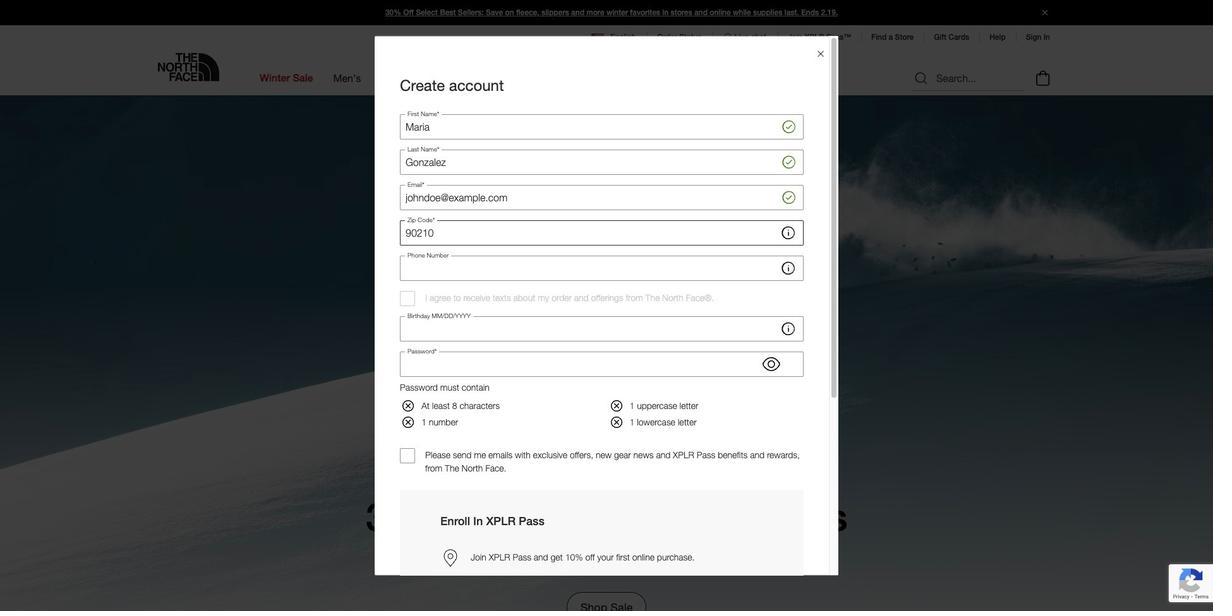 Task type: describe. For each thing, give the bounding box(es) containing it.
2 info image from the top
[[780, 320, 798, 338]]

the north face home page image
[[158, 53, 219, 82]]

1 vertical spatial switch visibility password image
[[763, 356, 781, 373]]

info image
[[780, 224, 798, 242]]

un planchiste s'élance dans la poudreuse sur la montagne. image
[[0, 95, 1214, 612]]

Search search field
[[912, 65, 1025, 91]]



Task type: vqa. For each thing, say whether or not it's contained in the screenshot.
'Sign'
no



Task type: locate. For each thing, give the bounding box(es) containing it.
0 vertical spatial info image
[[780, 260, 798, 277]]

main content
[[0, 95, 1214, 612]]

close image
[[1037, 10, 1054, 15]]

1 horizontal spatial switch visibility password image
[[763, 356, 781, 373]]

0 horizontal spatial switch visibility password image
[[722, 272, 740, 289]]

view cart image
[[1034, 69, 1054, 88]]

alert
[[450, 241, 764, 253]]

search all image
[[914, 71, 929, 86]]

info image
[[780, 260, 798, 277], [780, 320, 798, 338]]

1 info image from the top
[[780, 260, 798, 277]]

None password field
[[450, 268, 764, 293], [400, 352, 804, 377], [450, 268, 764, 293], [400, 352, 804, 377]]

0 vertical spatial switch visibility password image
[[722, 272, 740, 289]]

None checkbox
[[400, 291, 415, 306], [400, 449, 415, 464], [400, 291, 415, 306], [400, 449, 415, 464]]

Phone Number telephone field
[[400, 256, 804, 281]]

None text field
[[400, 185, 804, 210], [400, 220, 804, 246], [400, 185, 804, 210], [400, 220, 804, 246]]

switch visibility password image
[[722, 272, 740, 289], [763, 356, 781, 373]]

1 vertical spatial info image
[[780, 320, 798, 338]]

None text field
[[400, 114, 804, 140], [400, 150, 804, 175], [450, 213, 764, 239], [400, 317, 804, 342], [400, 114, 804, 140], [400, 150, 804, 175], [450, 213, 764, 239], [400, 317, 804, 342]]



